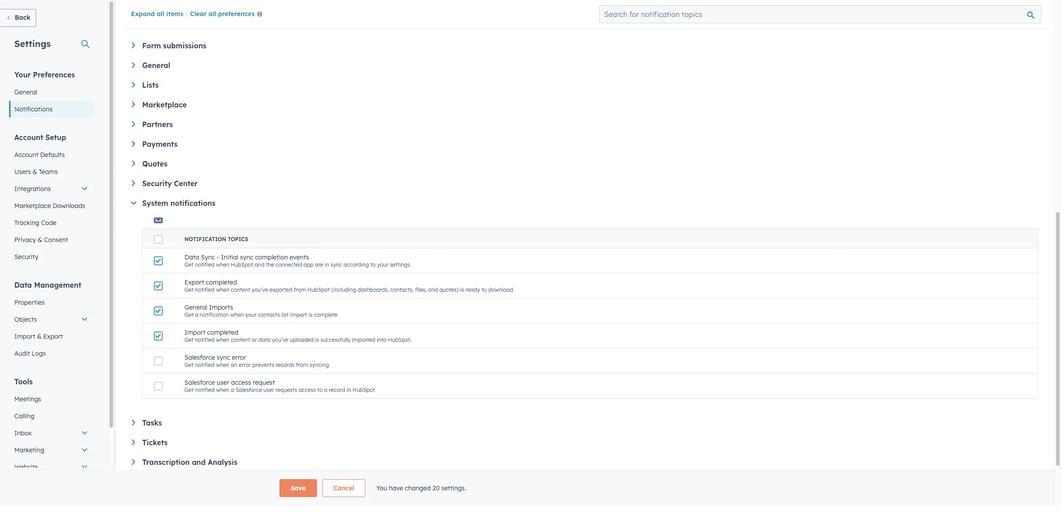 Task type: locate. For each thing, give the bounding box(es) containing it.
is right 'uploaded'
[[315, 337, 319, 343]]

2 notified from the top
[[195, 286, 215, 293]]

1 vertical spatial completed
[[207, 328, 239, 337]]

5 get from the top
[[185, 362, 194, 368]]

notification
[[185, 236, 226, 243]]

when inside general imports get a notification when your contacts list import is complete
[[231, 311, 244, 318]]

get
[[185, 261, 194, 268], [185, 286, 194, 293], [185, 311, 194, 318], [185, 337, 194, 343], [185, 362, 194, 368], [185, 387, 194, 393]]

users & teams link
[[9, 163, 94, 180]]

save
[[291, 484, 306, 492]]

the
[[266, 261, 274, 268]]

request
[[253, 379, 275, 387]]

7 caret image from the top
[[132, 180, 135, 186]]

0 vertical spatial export
[[185, 278, 204, 286]]

0 horizontal spatial hubspot.
[[353, 387, 377, 393]]

1 horizontal spatial to
[[371, 261, 376, 268]]

when right sync
[[216, 261, 230, 268]]

2 caret image from the top
[[132, 62, 135, 68]]

caret image
[[132, 82, 135, 88], [131, 201, 137, 205]]

2 vertical spatial general
[[185, 303, 208, 311]]

caret image inside partners dropdown button
[[132, 121, 135, 127]]

1 horizontal spatial export
[[185, 278, 204, 286]]

& right privacy
[[38, 236, 42, 244]]

import down objects
[[14, 333, 35, 341]]

when left an
[[216, 362, 230, 368]]

partners
[[142, 120, 173, 129]]

2 vertical spatial to
[[318, 387, 323, 393]]

settings. right '20'
[[442, 484, 467, 492]]

caret image for payments
[[132, 141, 135, 147]]

8 caret image from the top
[[132, 420, 135, 426]]

access
[[231, 379, 251, 387], [299, 387, 316, 393]]

completed inside the import completed get notified when content or data you've uploaded is successfully imported into hubspot.
[[207, 328, 239, 337]]

from inside salesforce sync error get notified when an error prevents records from syncing.
[[296, 362, 308, 368]]

1 all from the left
[[157, 10, 165, 18]]

successfully
[[321, 337, 351, 343]]

security center
[[142, 179, 198, 188]]

content left or
[[231, 337, 250, 343]]

form submissions
[[142, 41, 207, 50]]

data
[[259, 337, 271, 343]]

to right ready
[[482, 286, 487, 293]]

0 horizontal spatial marketplace
[[14, 202, 51, 210]]

0 vertical spatial account
[[14, 133, 43, 142]]

0 horizontal spatial export
[[43, 333, 63, 341]]

caret image for form submissions
[[132, 43, 135, 48]]

2 content from the top
[[231, 337, 250, 343]]

marketplace button
[[132, 100, 1039, 109]]

1 vertical spatial your
[[245, 311, 257, 318]]

your preferences
[[14, 70, 75, 79]]

your
[[14, 70, 31, 79]]

import & export
[[14, 333, 63, 341]]

files,
[[416, 286, 427, 293]]

objects button
[[9, 311, 94, 328]]

account setup element
[[9, 132, 94, 265]]

marketplace down integrations
[[14, 202, 51, 210]]

security inside "link"
[[14, 253, 38, 261]]

get inside the import completed get notified when content or data you've uploaded is successfully imported into hubspot.
[[185, 337, 194, 343]]

5 notified from the top
[[195, 387, 215, 393]]

1 vertical spatial &
[[38, 236, 42, 244]]

access down an
[[231, 379, 251, 387]]

caret image inside quotes dropdown button
[[132, 161, 135, 166]]

caret image inside general dropdown button
[[132, 62, 135, 68]]

and left analysis
[[192, 458, 206, 467]]

in inside data sync - initial sync completion events get notified when hubspot and the connected app are in sync according to your settings.
[[325, 261, 329, 268]]

to left record
[[318, 387, 323, 393]]

and
[[255, 261, 265, 268], [429, 286, 438, 293], [192, 458, 206, 467]]

you've up general imports get a notification when your contacts list import is complete at bottom left
[[252, 286, 268, 293]]

2 account from the top
[[14, 151, 38, 159]]

is for general imports
[[309, 311, 313, 318]]

0 horizontal spatial general
[[14, 88, 37, 96]]

0 vertical spatial from
[[294, 286, 306, 293]]

1 horizontal spatial marketplace
[[142, 100, 187, 109]]

0 horizontal spatial a
[[195, 311, 199, 318]]

import for import & export
[[14, 333, 35, 341]]

sync right initial
[[240, 253, 254, 261]]

& right users
[[33, 168, 37, 176]]

data for data management
[[14, 281, 32, 290]]

salesforce for salesforce user access request
[[185, 379, 215, 387]]

1 horizontal spatial all
[[209, 10, 216, 18]]

data up properties on the bottom
[[14, 281, 32, 290]]

marketplace for marketplace downloads
[[14, 202, 51, 210]]

code
[[41, 219, 56, 227]]

1 horizontal spatial hubspot
[[308, 286, 330, 293]]

you've right data
[[272, 337, 288, 343]]

in right record
[[347, 387, 351, 393]]

user left requests on the bottom left of the page
[[264, 387, 274, 393]]

from
[[294, 286, 306, 293], [296, 362, 308, 368]]

is inside the import completed get notified when content or data you've uploaded is successfully imported into hubspot.
[[315, 337, 319, 343]]

settings.
[[390, 261, 411, 268], [442, 484, 467, 492]]

submissions
[[163, 41, 207, 50]]

you've inside export completed get notified when content you've exported from hubspot (including dashboards, contacts, files, and quotes) is ready to download.
[[252, 286, 268, 293]]

1 vertical spatial data
[[14, 281, 32, 290]]

get inside export completed get notified when content you've exported from hubspot (including dashboards, contacts, files, and quotes) is ready to download.
[[185, 286, 194, 293]]

0 horizontal spatial to
[[318, 387, 323, 393]]

0 horizontal spatial settings.
[[390, 261, 411, 268]]

2 vertical spatial is
[[315, 337, 319, 343]]

account up the account defaults
[[14, 133, 43, 142]]

1 vertical spatial in
[[347, 387, 351, 393]]

caret image
[[132, 43, 135, 48], [132, 62, 135, 68], [132, 102, 135, 107], [132, 121, 135, 127], [132, 141, 135, 147], [132, 161, 135, 166], [132, 180, 135, 186], [132, 420, 135, 426], [132, 439, 135, 445], [132, 459, 135, 465]]

is right import
[[309, 311, 313, 318]]

account up users
[[14, 151, 38, 159]]

hubspot inside data sync - initial sync completion events get notified when hubspot and the connected app are in sync according to your settings.
[[231, 261, 253, 268]]

content up imports
[[231, 286, 250, 293]]

data left sync
[[185, 253, 199, 261]]

0 vertical spatial in
[[325, 261, 329, 268]]

10 caret image from the top
[[132, 459, 135, 465]]

1 horizontal spatial your
[[377, 261, 389, 268]]

a left record
[[324, 387, 328, 393]]

export down sync
[[185, 278, 204, 286]]

to right according
[[371, 261, 376, 268]]

caret image left system
[[131, 201, 137, 205]]

and right files,
[[429, 286, 438, 293]]

caret image inside payments dropdown button
[[132, 141, 135, 147]]

import down notification
[[185, 328, 206, 337]]

1 vertical spatial caret image
[[131, 201, 137, 205]]

general button
[[132, 61, 1039, 70]]

0 horizontal spatial all
[[157, 10, 165, 18]]

2 horizontal spatial and
[[429, 286, 438, 293]]

salesforce inside salesforce sync error get notified when an error prevents records from syncing.
[[185, 354, 215, 362]]

1 vertical spatial is
[[309, 311, 313, 318]]

your
[[377, 261, 389, 268], [245, 311, 257, 318]]

1 vertical spatial hubspot
[[308, 286, 330, 293]]

notification topics
[[185, 236, 248, 243]]

3 get from the top
[[185, 311, 194, 318]]

0 horizontal spatial you've
[[252, 286, 268, 293]]

0 horizontal spatial import
[[14, 333, 35, 341]]

transcription
[[142, 458, 190, 467]]

0 horizontal spatial sync
[[217, 354, 230, 362]]

caret image for marketplace
[[132, 102, 135, 107]]

content inside export completed get notified when content you've exported from hubspot (including dashboards, contacts, files, and quotes) is ready to download.
[[231, 286, 250, 293]]

0 horizontal spatial hubspot
[[231, 261, 253, 268]]

caret image for general
[[132, 62, 135, 68]]

0 vertical spatial content
[[231, 286, 250, 293]]

1 horizontal spatial user
[[264, 387, 274, 393]]

marketplace downloads
[[14, 202, 85, 210]]

1 vertical spatial general
[[14, 88, 37, 96]]

0 horizontal spatial and
[[192, 458, 206, 467]]

syncing.
[[310, 362, 330, 368]]

1 horizontal spatial and
[[255, 261, 265, 268]]

2 horizontal spatial general
[[185, 303, 208, 311]]

salesforce user access request get notified when a salesforce user requests access to a record in hubspot.
[[185, 379, 377, 393]]

0 vertical spatial hubspot.
[[388, 337, 412, 343]]

tasks
[[142, 418, 162, 427]]

2 all from the left
[[209, 10, 216, 18]]

preferences
[[218, 10, 255, 18]]

1 vertical spatial security
[[14, 253, 38, 261]]

you
[[377, 484, 388, 492]]

general down the your
[[14, 88, 37, 96]]

notified inside salesforce sync error get notified when an error prevents records from syncing.
[[195, 362, 215, 368]]

website button
[[9, 459, 94, 476]]

0 horizontal spatial access
[[231, 379, 251, 387]]

0 vertical spatial to
[[371, 261, 376, 268]]

is inside general imports get a notification when your contacts list import is complete
[[309, 311, 313, 318]]

all inside button
[[209, 10, 216, 18]]

hubspot. right the "into"
[[388, 337, 412, 343]]

into
[[377, 337, 387, 343]]

user down salesforce sync error get notified when an error prevents records from syncing.
[[217, 379, 229, 387]]

6 get from the top
[[185, 387, 194, 393]]

to inside export completed get notified when content you've exported from hubspot (including dashboards, contacts, files, and quotes) is ready to download.
[[482, 286, 487, 293]]

& up logs
[[37, 333, 42, 341]]

notified inside the import completed get notified when content or data you've uploaded is successfully imported into hubspot.
[[195, 337, 215, 343]]

back
[[15, 13, 30, 21]]

1 get from the top
[[185, 261, 194, 268]]

contacts
[[258, 311, 280, 318]]

when down notification
[[216, 337, 230, 343]]

0 vertical spatial is
[[460, 286, 464, 293]]

6 caret image from the top
[[132, 161, 135, 166]]

security link
[[9, 248, 94, 265]]

security up system
[[142, 179, 172, 188]]

is left ready
[[460, 286, 464, 293]]

your left contacts
[[245, 311, 257, 318]]

0 vertical spatial and
[[255, 261, 265, 268]]

2 horizontal spatial to
[[482, 286, 487, 293]]

general left imports
[[185, 303, 208, 311]]

caret image left the lists at left top
[[132, 82, 135, 88]]

1 horizontal spatial data
[[185, 253, 199, 261]]

hubspot. right record
[[353, 387, 377, 393]]

tickets
[[142, 438, 168, 447]]

1 vertical spatial export
[[43, 333, 63, 341]]

2 horizontal spatial is
[[460, 286, 464, 293]]

caret image inside 'tasks' dropdown button
[[132, 420, 135, 426]]

get inside salesforce sync error get notified when an error prevents records from syncing.
[[185, 362, 194, 368]]

content inside the import completed get notified when content or data you've uploaded is successfully imported into hubspot.
[[231, 337, 250, 343]]

security for security center
[[142, 179, 172, 188]]

preferences
[[33, 70, 75, 79]]

1 notified from the top
[[195, 261, 215, 268]]

4 caret image from the top
[[132, 121, 135, 127]]

0 vertical spatial &
[[33, 168, 37, 176]]

when left request
[[216, 387, 230, 393]]

when right notification
[[231, 311, 244, 318]]

your inside data sync - initial sync completion events get notified when hubspot and the connected app are in sync according to your settings.
[[377, 261, 389, 268]]

9 caret image from the top
[[132, 439, 135, 445]]

all right clear
[[209, 10, 216, 18]]

2 vertical spatial and
[[192, 458, 206, 467]]

2 vertical spatial &
[[37, 333, 42, 341]]

general link
[[9, 84, 94, 101]]

2 get from the top
[[185, 286, 194, 293]]

security down privacy
[[14, 253, 38, 261]]

inbox
[[14, 429, 32, 437]]

& for teams
[[33, 168, 37, 176]]

audit logs link
[[9, 345, 94, 362]]

1 horizontal spatial a
[[231, 387, 234, 393]]

caret image inside lists dropdown button
[[132, 82, 135, 88]]

access right requests on the bottom left of the page
[[299, 387, 316, 393]]

5 caret image from the top
[[132, 141, 135, 147]]

hubspot. inside salesforce user access request get notified when a salesforce user requests access to a record in hubspot.
[[353, 387, 377, 393]]

account for account defaults
[[14, 151, 38, 159]]

caret image inside the tickets dropdown button
[[132, 439, 135, 445]]

1 horizontal spatial security
[[142, 179, 172, 188]]

hubspot
[[231, 261, 253, 268], [308, 286, 330, 293]]

content for export completed
[[231, 286, 250, 293]]

notification
[[200, 311, 229, 318]]

settings. inside data sync - initial sync completion events get notified when hubspot and the connected app are in sync according to your settings.
[[390, 261, 411, 268]]

0 vertical spatial security
[[142, 179, 172, 188]]

1 vertical spatial and
[[429, 286, 438, 293]]

import for import completed get notified when content or data you've uploaded is successfully imported into hubspot.
[[185, 328, 206, 337]]

caret image for quotes
[[132, 161, 135, 166]]

calling
[[14, 412, 34, 420]]

a left notification
[[195, 311, 199, 318]]

1 vertical spatial you've
[[272, 337, 288, 343]]

to
[[371, 261, 376, 268], [482, 286, 487, 293], [318, 387, 323, 393]]

0 vertical spatial marketplace
[[142, 100, 187, 109]]

0 vertical spatial you've
[[252, 286, 268, 293]]

a down an
[[231, 387, 234, 393]]

notified inside export completed get notified when content you've exported from hubspot (including dashboards, contacts, files, and quotes) is ready to download.
[[195, 286, 215, 293]]

marketplace downloads link
[[9, 197, 94, 214]]

audit
[[14, 350, 30, 358]]

uploaded
[[290, 337, 314, 343]]

import
[[185, 328, 206, 337], [14, 333, 35, 341]]

sync right are
[[331, 261, 342, 268]]

caret image inside form submissions dropdown button
[[132, 43, 135, 48]]

data management element
[[9, 280, 94, 362]]

0 horizontal spatial your
[[245, 311, 257, 318]]

1 horizontal spatial general
[[142, 61, 170, 70]]

expand
[[131, 10, 155, 18]]

0 vertical spatial completed
[[206, 278, 237, 286]]

caret image for tasks
[[132, 420, 135, 426]]

your right according
[[377, 261, 389, 268]]

0 vertical spatial data
[[185, 253, 199, 261]]

system notifications
[[142, 199, 216, 208]]

when inside the import completed get notified when content or data you've uploaded is successfully imported into hubspot.
[[216, 337, 230, 343]]

hubspot left (including
[[308, 286, 330, 293]]

tracking code
[[14, 219, 56, 227]]

all for expand
[[157, 10, 165, 18]]

1 vertical spatial marketplace
[[14, 202, 51, 210]]

1 horizontal spatial settings.
[[442, 484, 467, 492]]

marketplace inside account setup element
[[14, 202, 51, 210]]

1 vertical spatial content
[[231, 337, 250, 343]]

sync left an
[[217, 354, 230, 362]]

sync inside salesforce sync error get notified when an error prevents records from syncing.
[[217, 354, 230, 362]]

in right are
[[325, 261, 329, 268]]

get inside data sync - initial sync completion events get notified when hubspot and the connected app are in sync according to your settings.
[[185, 261, 194, 268]]

caret image inside system notifications dropdown button
[[131, 201, 137, 205]]

1 vertical spatial to
[[482, 286, 487, 293]]

app
[[304, 261, 314, 268]]

quotes button
[[132, 159, 1039, 168]]

1 vertical spatial hubspot.
[[353, 387, 377, 393]]

from right exported
[[294, 286, 306, 293]]

privacy & consent link
[[9, 231, 94, 248]]

error left prevents
[[232, 354, 246, 362]]

completed up imports
[[206, 278, 237, 286]]

completed down notification
[[207, 328, 239, 337]]

1 account from the top
[[14, 133, 43, 142]]

1 horizontal spatial in
[[347, 387, 351, 393]]

completed for export completed
[[206, 278, 237, 286]]

0 horizontal spatial in
[[325, 261, 329, 268]]

general imports get a notification when your contacts list import is complete
[[185, 303, 338, 318]]

get inside salesforce user access request get notified when a salesforce user requests access to a record in hubspot.
[[185, 387, 194, 393]]

security for security
[[14, 253, 38, 261]]

0 vertical spatial hubspot
[[231, 261, 253, 268]]

import inside the data management element
[[14, 333, 35, 341]]

0 vertical spatial settings.
[[390, 261, 411, 268]]

is
[[460, 286, 464, 293], [309, 311, 313, 318], [315, 337, 319, 343]]

tickets button
[[132, 438, 1039, 447]]

caret image inside marketplace dropdown button
[[132, 102, 135, 107]]

1 horizontal spatial import
[[185, 328, 206, 337]]

logs
[[32, 350, 46, 358]]

3 caret image from the top
[[132, 102, 135, 107]]

import inside the import completed get notified when content or data you've uploaded is successfully imported into hubspot.
[[185, 328, 206, 337]]

1 horizontal spatial is
[[315, 337, 319, 343]]

marketplace up partners
[[142, 100, 187, 109]]

1 content from the top
[[231, 286, 250, 293]]

4 notified from the top
[[195, 362, 215, 368]]

& inside the data management element
[[37, 333, 42, 341]]

1 vertical spatial account
[[14, 151, 38, 159]]

0 horizontal spatial data
[[14, 281, 32, 290]]

caret image inside transcription and analysis dropdown button
[[132, 459, 135, 465]]

settings
[[14, 38, 51, 49]]

1 horizontal spatial hubspot.
[[388, 337, 412, 343]]

objects
[[14, 316, 37, 324]]

caret image inside security center dropdown button
[[132, 180, 135, 186]]

requests
[[276, 387, 298, 393]]

1 horizontal spatial you've
[[272, 337, 288, 343]]

from right records
[[296, 362, 308, 368]]

0 vertical spatial your
[[377, 261, 389, 268]]

hubspot right -
[[231, 261, 253, 268]]

1 caret image from the top
[[132, 43, 135, 48]]

account for account setup
[[14, 133, 43, 142]]

all left items
[[157, 10, 165, 18]]

4 get from the top
[[185, 337, 194, 343]]

1 vertical spatial from
[[296, 362, 308, 368]]

data inside data sync - initial sync completion events get notified when hubspot and the connected app are in sync according to your settings.
[[185, 253, 199, 261]]

quotes)
[[440, 286, 459, 293]]

completed inside export completed get notified when content you've exported from hubspot (including dashboards, contacts, files, and quotes) is ready to download.
[[206, 278, 237, 286]]

export up audit logs "link"
[[43, 333, 63, 341]]

data
[[185, 253, 199, 261], [14, 281, 32, 290]]

3 notified from the top
[[195, 337, 215, 343]]

2 horizontal spatial sync
[[331, 261, 342, 268]]

0 horizontal spatial security
[[14, 253, 38, 261]]

is inside export completed get notified when content you've exported from hubspot (including dashboards, contacts, files, and quotes) is ready to download.
[[460, 286, 464, 293]]

all for clear
[[209, 10, 216, 18]]

0 horizontal spatial is
[[309, 311, 313, 318]]

salesforce
[[185, 354, 215, 362], [185, 379, 215, 387], [236, 387, 262, 393]]

0 vertical spatial caret image
[[132, 82, 135, 88]]

caret image for partners
[[132, 121, 135, 127]]

when up imports
[[216, 286, 230, 293]]

error
[[232, 354, 246, 362], [239, 362, 251, 368]]

settings. up contacts,
[[390, 261, 411, 268]]

and left the on the left of page
[[255, 261, 265, 268]]

general down form at left
[[142, 61, 170, 70]]



Task type: describe. For each thing, give the bounding box(es) containing it.
exported
[[270, 286, 293, 293]]

general inside your preferences element
[[14, 88, 37, 96]]

teams
[[39, 168, 58, 176]]

integrations
[[14, 185, 51, 193]]

caret image for lists
[[132, 82, 135, 88]]

contacts,
[[391, 286, 414, 293]]

-
[[217, 253, 219, 261]]

partners button
[[132, 120, 1039, 129]]

import & export link
[[9, 328, 94, 345]]

notifications
[[171, 199, 216, 208]]

clear
[[190, 10, 207, 18]]

you've inside the import completed get notified when content or data you've uploaded is successfully imported into hubspot.
[[272, 337, 288, 343]]

account defaults
[[14, 151, 65, 159]]

your preferences element
[[9, 70, 94, 118]]

when inside salesforce sync error get notified when an error prevents records from syncing.
[[216, 362, 230, 368]]

privacy
[[14, 236, 36, 244]]

hubspot. inside the import completed get notified when content or data you've uploaded is successfully imported into hubspot.
[[388, 337, 412, 343]]

hubspot inside export completed get notified when content you've exported from hubspot (including dashboards, contacts, files, and quotes) is ready to download.
[[308, 286, 330, 293]]

complete
[[314, 311, 338, 318]]

marketplace for marketplace
[[142, 100, 187, 109]]

in inside salesforce user access request get notified when a salesforce user requests access to a record in hubspot.
[[347, 387, 351, 393]]

notified inside salesforce user access request get notified when a salesforce user requests access to a record in hubspot.
[[195, 387, 215, 393]]

center
[[174, 179, 198, 188]]

cancel button
[[323, 479, 366, 497]]

privacy & consent
[[14, 236, 68, 244]]

from inside export completed get notified when content you've exported from hubspot (including dashboards, contacts, files, and quotes) is ready to download.
[[294, 286, 306, 293]]

or
[[252, 337, 257, 343]]

salesforce for salesforce sync error
[[185, 354, 215, 362]]

lists button
[[132, 81, 1039, 90]]

caret image for tickets
[[132, 439, 135, 445]]

Search for notification topics search field
[[600, 5, 1042, 23]]

tracking
[[14, 219, 39, 227]]

form submissions button
[[132, 41, 1039, 50]]

connected
[[276, 261, 302, 268]]

1 vertical spatial settings.
[[442, 484, 467, 492]]

records
[[276, 362, 295, 368]]

export inside export completed get notified when content you've exported from hubspot (including dashboards, contacts, files, and quotes) is ready to download.
[[185, 278, 204, 286]]

items
[[166, 10, 183, 18]]

lists
[[142, 81, 159, 90]]

meetings link
[[9, 391, 94, 408]]

1 horizontal spatial sync
[[240, 253, 254, 261]]

import
[[290, 311, 307, 318]]

transcription and analysis button
[[132, 458, 1039, 467]]

get inside general imports get a notification when your contacts list import is complete
[[185, 311, 194, 318]]

have
[[389, 484, 404, 492]]

save button
[[280, 479, 317, 497]]

tasks button
[[132, 418, 1039, 427]]

security center button
[[132, 179, 1039, 188]]

ready
[[466, 286, 480, 293]]

salesforce sync error get notified when an error prevents records from syncing.
[[185, 354, 330, 368]]

and inside data sync - initial sync completion events get notified when hubspot and the connected app are in sync according to your settings.
[[255, 261, 265, 268]]

users & teams
[[14, 168, 58, 176]]

general inside general imports get a notification when your contacts list import is complete
[[185, 303, 208, 311]]

list
[[282, 311, 289, 318]]

caret image for security center
[[132, 180, 135, 186]]

you have changed 20 settings.
[[377, 484, 467, 492]]

data management
[[14, 281, 81, 290]]

topics
[[228, 236, 248, 243]]

website
[[14, 463, 38, 471]]

when inside data sync - initial sync completion events get notified when hubspot and the connected app are in sync according to your settings.
[[216, 261, 230, 268]]

error right an
[[239, 362, 251, 368]]

0 horizontal spatial user
[[217, 379, 229, 387]]

quotes
[[142, 159, 168, 168]]

content for import completed
[[231, 337, 250, 343]]

changed
[[405, 484, 431, 492]]

data sync - initial sync completion events get notified when hubspot and the connected app are in sync according to your settings.
[[185, 253, 411, 268]]

clear all preferences
[[190, 10, 255, 18]]

analysis
[[208, 458, 238, 467]]

notifications
[[14, 105, 53, 113]]

sync
[[201, 253, 215, 261]]

inbox button
[[9, 425, 94, 442]]

expand all items
[[131, 10, 183, 18]]

an
[[231, 362, 238, 368]]

completed for import completed
[[207, 328, 239, 337]]

form
[[142, 41, 161, 50]]

defaults
[[40, 151, 65, 159]]

when inside export completed get notified when content you've exported from hubspot (including dashboards, contacts, files, and quotes) is ready to download.
[[216, 286, 230, 293]]

0 vertical spatial general
[[142, 61, 170, 70]]

2 horizontal spatial a
[[324, 387, 328, 393]]

to inside salesforce user access request get notified when a salesforce user requests access to a record in hubspot.
[[318, 387, 323, 393]]

transcription and analysis
[[142, 458, 238, 467]]

tools element
[[9, 377, 94, 506]]

data for data sync - initial sync completion events get notified when hubspot and the connected app are in sync according to your settings.
[[185, 253, 199, 261]]

properties link
[[9, 294, 94, 311]]

your inside general imports get a notification when your contacts list import is complete
[[245, 311, 257, 318]]

caret image for transcription and analysis
[[132, 459, 135, 465]]

record
[[329, 387, 345, 393]]

& for consent
[[38, 236, 42, 244]]

export inside the data management element
[[43, 333, 63, 341]]

imports
[[209, 303, 233, 311]]

according
[[344, 261, 369, 268]]

to inside data sync - initial sync completion events get notified when hubspot and the connected app are in sync according to your settings.
[[371, 261, 376, 268]]

when inside salesforce user access request get notified when a salesforce user requests access to a record in hubspot.
[[216, 387, 230, 393]]

download.
[[489, 286, 515, 293]]

caret image for system notifications
[[131, 201, 137, 205]]

deals
[[142, 21, 162, 30]]

marketing
[[14, 446, 44, 454]]

20
[[433, 484, 440, 492]]

export completed get notified when content you've exported from hubspot (including dashboards, contacts, files, and quotes) is ready to download.
[[185, 278, 515, 293]]

notifications link
[[9, 101, 94, 118]]

& for export
[[37, 333, 42, 341]]

system
[[142, 199, 168, 208]]

setup
[[45, 133, 66, 142]]

is for import completed
[[315, 337, 319, 343]]

calling link
[[9, 408, 94, 425]]

tools
[[14, 377, 33, 386]]

a inside general imports get a notification when your contacts list import is complete
[[195, 311, 199, 318]]

1 horizontal spatial access
[[299, 387, 316, 393]]

import completed get notified when content or data you've uploaded is successfully imported into hubspot.
[[185, 328, 412, 343]]

system notifications button
[[131, 199, 1039, 208]]

properties
[[14, 299, 45, 307]]

downloads
[[53, 202, 85, 210]]

users
[[14, 168, 31, 176]]

expand all items button
[[131, 10, 183, 18]]

tracking code link
[[9, 214, 94, 231]]

and inside export completed get notified when content you've exported from hubspot (including dashboards, contacts, files, and quotes) is ready to download.
[[429, 286, 438, 293]]

account setup
[[14, 133, 66, 142]]

events
[[290, 253, 309, 261]]

back link
[[0, 9, 36, 27]]

notified inside data sync - initial sync completion events get notified when hubspot and the connected app are in sync according to your settings.
[[195, 261, 215, 268]]

dashboards,
[[358, 286, 389, 293]]

account defaults link
[[9, 146, 94, 163]]

are
[[315, 261, 323, 268]]

imported
[[352, 337, 376, 343]]

marketing button
[[9, 442, 94, 459]]

cancel
[[334, 484, 355, 492]]



Task type: vqa. For each thing, say whether or not it's contained in the screenshot.
TAB LIST
no



